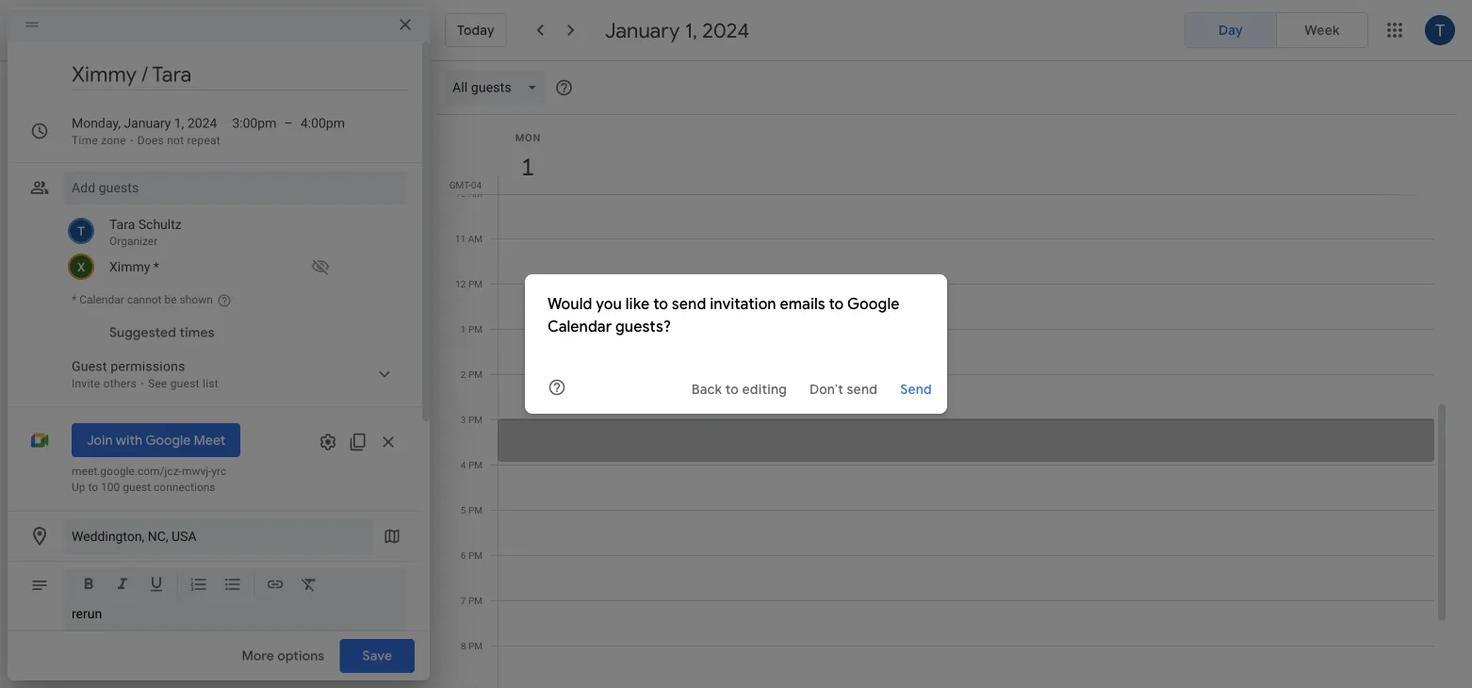 Task type: vqa. For each thing, say whether or not it's contained in the screenshot.
January 1, 2024
yes



Task type: locate. For each thing, give the bounding box(es) containing it.
* left cannot
[[72, 293, 77, 306]]

0 vertical spatial google
[[847, 295, 900, 314]]

join with google meet link
[[72, 423, 241, 457]]

tara
[[109, 216, 135, 232]]

0 vertical spatial send
[[672, 295, 707, 314]]

2 am from the top
[[468, 233, 483, 244]]

send inside would you like to send invitation emails to google calendar guests?
[[672, 295, 707, 314]]

tara schultz organizer
[[109, 216, 182, 248]]

11
[[455, 233, 466, 244]]

1 vertical spatial am
[[468, 233, 483, 244]]

Day radio
[[1185, 12, 1277, 48]]

up
[[72, 481, 85, 494]]

pm for 12 pm
[[468, 278, 483, 289]]

1 horizontal spatial *
[[153, 259, 159, 274]]

1 am from the top
[[468, 188, 483, 199]]

1 pm
[[461, 323, 483, 335]]

underline image
[[147, 575, 166, 597]]

* calendar cannot be shown
[[72, 293, 213, 306]]

meet.google.com/jcz-
[[72, 465, 182, 478]]

0 horizontal spatial send
[[672, 295, 707, 314]]

grid
[[437, 115, 1450, 688]]

to right up
[[88, 481, 98, 494]]

would you like to send invitation emails to google calendar guests? dialog
[[525, 274, 947, 414]]

google right emails
[[847, 295, 900, 314]]

pm right the 7
[[468, 595, 483, 606]]

1 vertical spatial calendar
[[548, 317, 612, 337]]

am
[[468, 188, 483, 199], [468, 233, 483, 244]]

Week radio
[[1276, 12, 1369, 48]]

day
[[1219, 22, 1243, 39]]

formatting options toolbar
[[64, 568, 407, 609]]

google right with
[[145, 432, 191, 449]]

calendar inside would you like to send invitation emails to google calendar guests?
[[548, 317, 612, 337]]

would
[[548, 295, 592, 314]]

2 pm from the top
[[468, 323, 483, 335]]

guest
[[123, 481, 151, 494]]

would you like to send invitation emails to google calendar guests? heading
[[548, 293, 925, 338]]

Description text field
[[72, 606, 400, 688]]

calendar
[[79, 293, 124, 306], [548, 317, 612, 337]]

0 vertical spatial am
[[468, 188, 483, 199]]

am right 10
[[468, 188, 483, 199]]

*
[[153, 259, 159, 274], [72, 293, 77, 306]]

option group containing day
[[1185, 12, 1369, 48]]

2024
[[703, 17, 750, 43]]

emails
[[780, 295, 826, 314]]

gmt-04
[[449, 179, 482, 190]]

editing
[[742, 381, 787, 398]]

9 pm from the top
[[468, 640, 483, 651]]

pm for 3 pm
[[468, 414, 483, 425]]

be
[[164, 293, 177, 306]]

ximmy
[[109, 259, 150, 274]]

pm for 1 pm
[[468, 323, 483, 335]]

pm right 2
[[468, 369, 483, 380]]

don't
[[810, 381, 844, 398]]

0 vertical spatial calendar
[[79, 293, 124, 306]]

* right ximmy
[[153, 259, 159, 274]]

pm right 5 in the bottom of the page
[[468, 504, 483, 516]]

5 pm from the top
[[468, 459, 483, 470]]

numbered list image
[[189, 575, 208, 597]]

pm for 5 pm
[[468, 504, 483, 516]]

0 horizontal spatial *
[[72, 293, 77, 306]]

grid containing gmt-04
[[437, 115, 1450, 688]]

am right 11
[[468, 233, 483, 244]]

to
[[653, 295, 668, 314], [829, 295, 844, 314], [726, 381, 739, 398], [88, 481, 98, 494]]

10 am
[[455, 188, 483, 199]]

cannot
[[127, 293, 162, 306]]

3 pm from the top
[[468, 369, 483, 380]]

send
[[672, 295, 707, 314], [847, 381, 878, 398]]

8 pm
[[461, 640, 483, 651]]

send right like
[[672, 295, 707, 314]]

option group
[[1185, 12, 1369, 48]]

send right don't
[[847, 381, 878, 398]]

pm right 3
[[468, 414, 483, 425]]

to inside meet.google.com/jcz-mwvj-yrc up to 100 guest connections
[[88, 481, 98, 494]]

12 pm
[[456, 278, 483, 289]]

8 pm from the top
[[468, 595, 483, 606]]

back
[[692, 381, 722, 398]]

Add title text field
[[72, 60, 407, 89]]

rerun
[[72, 606, 102, 622]]

3 pm
[[461, 414, 483, 425]]

1 pm from the top
[[468, 278, 483, 289]]

7 pm from the top
[[468, 550, 483, 561]]

send
[[900, 381, 932, 398]]

pm right 8
[[468, 640, 483, 651]]

ximmy tree item
[[64, 252, 407, 282]]

mwvj-
[[182, 465, 212, 478]]

pm
[[468, 278, 483, 289], [468, 323, 483, 335], [468, 369, 483, 380], [468, 414, 483, 425], [468, 459, 483, 470], [468, 504, 483, 516], [468, 550, 483, 561], [468, 595, 483, 606], [468, 640, 483, 651]]

4 pm from the top
[[468, 414, 483, 425]]

pm for 8 pm
[[468, 640, 483, 651]]

remove formatting image
[[300, 575, 319, 597]]

6 pm from the top
[[468, 504, 483, 516]]

11 am
[[455, 233, 483, 244]]

pm right 1
[[468, 323, 483, 335]]

1 horizontal spatial calendar
[[548, 317, 612, 337]]

column header
[[498, 115, 1435, 194]]

schultz
[[138, 216, 182, 232]]

1 vertical spatial send
[[847, 381, 878, 398]]

to right back
[[726, 381, 739, 398]]

1 horizontal spatial send
[[847, 381, 878, 398]]

pm right 4
[[468, 459, 483, 470]]

1 vertical spatial google
[[145, 432, 191, 449]]

1 vertical spatial *
[[72, 293, 77, 306]]

send inside don't send button
[[847, 381, 878, 398]]

1 horizontal spatial google
[[847, 295, 900, 314]]

gmt-
[[449, 179, 471, 190]]

8
[[461, 640, 466, 651]]

calendar down would
[[548, 317, 612, 337]]

pm right 12
[[468, 278, 483, 289]]

google
[[847, 295, 900, 314], [145, 432, 191, 449]]

calendar left cannot
[[79, 293, 124, 306]]

pm right 6
[[468, 550, 483, 561]]

0 vertical spatial *
[[153, 259, 159, 274]]

would you like to send invitation emails to google calendar guests?
[[548, 295, 900, 337]]

back to editing
[[692, 381, 787, 398]]



Task type: describe. For each thing, give the bounding box(es) containing it.
0 horizontal spatial calendar
[[79, 293, 124, 306]]

am for 11 am
[[468, 233, 483, 244]]

6 pm
[[461, 550, 483, 561]]

4
[[461, 459, 466, 470]]

organizer
[[109, 235, 158, 248]]

google inside would you like to send invitation emails to google calendar guests?
[[847, 295, 900, 314]]

italic image
[[113, 575, 132, 597]]

january
[[605, 17, 680, 43]]

to right like
[[653, 295, 668, 314]]

meet
[[194, 432, 226, 449]]

7
[[461, 595, 466, 606]]

back to editing button
[[684, 372, 795, 406]]

100
[[101, 481, 120, 494]]

5 pm
[[461, 504, 483, 516]]

to inside button
[[726, 381, 739, 398]]

insert link image
[[266, 575, 285, 597]]

today button
[[445, 13, 507, 47]]

10
[[455, 188, 466, 199]]

ximmy *
[[109, 259, 159, 274]]

5
[[461, 504, 466, 516]]

bulleted list image
[[223, 575, 242, 597]]

4 pm
[[461, 459, 483, 470]]

column header inside grid
[[498, 115, 1435, 194]]

don't send button
[[802, 372, 885, 406]]

with
[[116, 432, 143, 449]]

join with google meet
[[87, 432, 226, 449]]

today
[[457, 22, 495, 39]]

week
[[1305, 22, 1340, 39]]

2
[[461, 369, 466, 380]]

yrc
[[212, 465, 227, 478]]

january 1, 2024
[[605, 17, 750, 43]]

6
[[461, 550, 466, 561]]

pm for 6 pm
[[468, 550, 483, 561]]

pm for 2 pm
[[468, 369, 483, 380]]

shown
[[180, 293, 213, 306]]

invitation
[[710, 295, 776, 314]]

join
[[87, 432, 113, 449]]

* inside ximmy tree item
[[153, 259, 159, 274]]

guests?
[[616, 317, 671, 337]]

1
[[461, 323, 466, 335]]

7 pm
[[461, 595, 483, 606]]

2 pm
[[461, 369, 483, 380]]

you
[[596, 295, 622, 314]]

pm for 4 pm
[[468, 459, 483, 470]]

pm for 7 pm
[[468, 595, 483, 606]]

send button
[[893, 372, 940, 406]]

1,
[[685, 17, 698, 43]]

connections
[[154, 481, 215, 494]]

bold image
[[79, 575, 98, 597]]

guests invited to this event. tree
[[64, 212, 407, 282]]

meet.google.com/jcz-mwvj-yrc up to 100 guest connections
[[72, 465, 227, 494]]

to right emails
[[829, 295, 844, 314]]

04
[[471, 179, 482, 190]]

like
[[626, 295, 650, 314]]

3
[[461, 414, 466, 425]]

don't send
[[810, 381, 878, 398]]

tara schultz, organizer tree item
[[64, 212, 407, 252]]

am for 10 am
[[468, 188, 483, 199]]

12
[[456, 278, 466, 289]]

0 horizontal spatial google
[[145, 432, 191, 449]]



